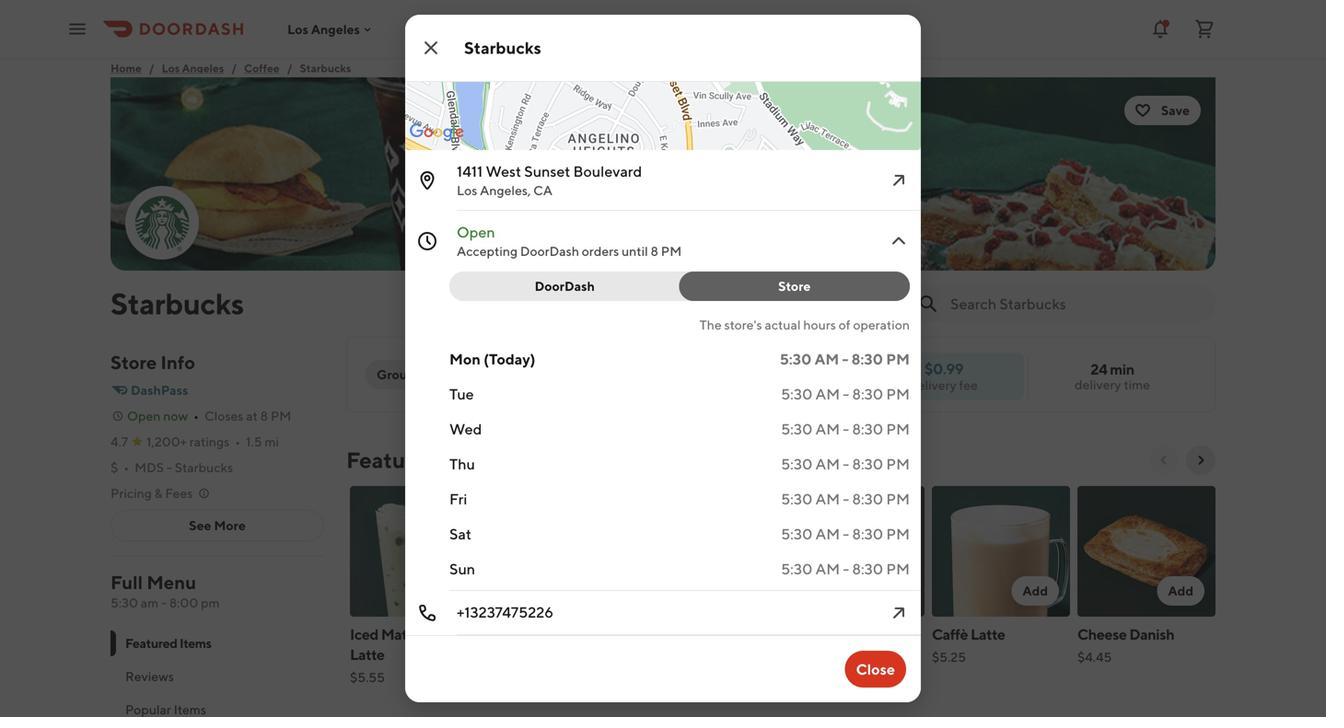 Task type: locate. For each thing, give the bounding box(es) containing it.
time
[[1124, 377, 1151, 392]]

2 vertical spatial •
[[124, 460, 129, 475]]

5:30 for sun
[[781, 561, 813, 578]]

$
[[111, 460, 118, 475]]

1 horizontal spatial angeles
[[311, 21, 360, 37]]

delivery left "time"
[[1075, 377, 1122, 392]]

2 iced from the left
[[496, 626, 524, 644]]

4 add button from the left
[[866, 577, 914, 606]]

danish
[[1130, 626, 1175, 644]]

am for sun
[[816, 561, 840, 578]]

0 horizontal spatial latte
[[350, 646, 385, 664]]

items down the wed
[[444, 447, 501, 474]]

/ left coffee
[[231, 62, 237, 75]]

store up the store's actual hours of operation
[[779, 279, 811, 294]]

0 vertical spatial items
[[444, 447, 501, 474]]

am for sat
[[816, 526, 840, 543]]

home / los angeles / coffee / starbucks
[[111, 62, 351, 75]]

doordash up the doordash button
[[520, 244, 580, 259]]

0 horizontal spatial caramel
[[527, 626, 582, 644]]

west
[[486, 163, 522, 180]]

0 vertical spatial featured items
[[346, 447, 501, 474]]

caramel frappuccino® blended beverage image
[[641, 486, 779, 617]]

los angeles link
[[162, 59, 224, 77]]

caramel
[[527, 626, 582, 644], [641, 626, 696, 644]]

0 horizontal spatial •
[[124, 460, 129, 475]]

order
[[418, 367, 454, 382]]

boulevard
[[574, 163, 642, 180]]

6 add from the left
[[1169, 584, 1194, 599]]

delivery left "fee"
[[910, 378, 957, 393]]

notification bell image
[[1150, 18, 1172, 40]]

2 vertical spatial los
[[457, 183, 478, 198]]

add for iced matcha tea latte
[[441, 584, 466, 599]]

iced inside iced matcha tea latte $5.55
[[350, 626, 379, 644]]

8:00
[[169, 596, 198, 611]]

1 horizontal spatial store
[[779, 279, 811, 294]]

add for cheese danish
[[1169, 584, 1194, 599]]

8:30 for fri
[[853, 491, 884, 508]]

/ right the "home" link
[[149, 62, 154, 75]]

1 horizontal spatial iced
[[496, 626, 524, 644]]

3 add from the left
[[732, 584, 757, 599]]

featured left the thu
[[346, 447, 439, 474]]

1 horizontal spatial delivery
[[1075, 377, 1122, 392]]

5:30 inside full menu 5:30 am - 8:00 pm
[[111, 596, 138, 611]]

am
[[815, 351, 839, 368], [816, 386, 840, 403], [816, 421, 840, 438], [816, 456, 840, 473], [816, 491, 840, 508], [816, 526, 840, 543], [816, 561, 840, 578]]

open accepting doordash orders until 8 pm
[[457, 223, 682, 259]]

0 vertical spatial store
[[779, 279, 811, 294]]

starbucks right close starbucks image
[[464, 38, 542, 58]]

5 add button from the left
[[1012, 577, 1060, 606]]

group
[[377, 367, 415, 382]]

0 vertical spatial beverage
[[699, 667, 761, 684]]

am for thu
[[816, 456, 840, 473]]

5:30
[[780, 351, 812, 368], [781, 386, 813, 403], [781, 421, 813, 438], [781, 456, 813, 473], [781, 491, 813, 508], [781, 526, 813, 543], [781, 561, 813, 578], [111, 596, 138, 611]]

- for tue
[[843, 386, 850, 403]]

1 horizontal spatial /
[[231, 62, 237, 75]]

6 add button from the left
[[1158, 577, 1205, 606]]

0 vertical spatial 8
[[651, 244, 659, 259]]

1 / from the left
[[149, 62, 154, 75]]

1 vertical spatial items
[[180, 636, 212, 651]]

iced caramel macchiato
[[496, 626, 582, 664]]

beverage down refreshers®
[[787, 687, 849, 704]]

click item image up the "dragonfruit" at right bottom
[[888, 603, 910, 625]]

8 right the "at"
[[260, 409, 268, 424]]

1 iced from the left
[[350, 626, 379, 644]]

am for wed
[[816, 421, 840, 438]]

latte up $5.55
[[350, 646, 385, 664]]

•
[[194, 409, 199, 424], [235, 434, 241, 450], [124, 460, 129, 475]]

3 add button from the left
[[721, 577, 768, 606]]

add button for cheese danish
[[1158, 577, 1205, 606]]

featured up reviews
[[125, 636, 177, 651]]

0 horizontal spatial los
[[162, 62, 180, 75]]

hour options option group
[[450, 272, 910, 301]]

featured items up reviews
[[125, 636, 212, 651]]

caramel inside iced caramel macchiato
[[527, 626, 582, 644]]

caramel up frappuccino®
[[641, 626, 696, 644]]

iced down +13237475226
[[496, 626, 524, 644]]

group order button
[[366, 360, 465, 390]]

items
[[444, 447, 501, 474], [180, 636, 212, 651]]

1 horizontal spatial los
[[287, 21, 309, 37]]

0 horizontal spatial 8
[[260, 409, 268, 424]]

fee
[[959, 378, 978, 393]]

add
[[441, 584, 466, 599], [586, 584, 612, 599], [732, 584, 757, 599], [877, 584, 903, 599], [1023, 584, 1048, 599], [1169, 584, 1194, 599]]

1 vertical spatial store
[[111, 352, 157, 374]]

0 vertical spatial click item image
[[888, 230, 910, 252]]

1 vertical spatial featured items
[[125, 636, 212, 651]]

1,200+ ratings •
[[147, 434, 241, 450]]

• right $
[[124, 460, 129, 475]]

0 vertical spatial latte
[[971, 626, 1006, 644]]

0 horizontal spatial iced
[[350, 626, 379, 644]]

5:30 for fri
[[781, 491, 813, 508]]

1 horizontal spatial beverage
[[787, 687, 849, 704]]

• left 1.5
[[235, 434, 241, 450]]

• closes at 8 pm
[[194, 409, 291, 424]]

1 caramel from the left
[[527, 626, 582, 644]]

1 horizontal spatial 8
[[651, 244, 659, 259]]

mango dragonfruit lemonade starbucks refreshers® beverage
[[787, 626, 924, 704]]

add for iced caramel macchiato
[[586, 584, 612, 599]]

2 add button from the left
[[575, 577, 623, 606]]

24
[[1091, 361, 1108, 378]]

add button for mango dragonfruit lemonade starbucks refreshers® beverage
[[866, 577, 914, 606]]

8
[[651, 244, 659, 259], [260, 409, 268, 424]]

pm for thu
[[887, 456, 910, 473]]

items up "reviews" button
[[180, 636, 212, 651]]

iced
[[350, 626, 379, 644], [496, 626, 524, 644]]

store up dashpass
[[111, 352, 157, 374]]

close starbucks image
[[420, 37, 442, 59]]

open menu image
[[66, 18, 88, 40]]

ca
[[534, 183, 553, 198]]

add button
[[430, 577, 477, 606], [575, 577, 623, 606], [721, 577, 768, 606], [866, 577, 914, 606], [1012, 577, 1060, 606], [1158, 577, 1205, 606]]

2 horizontal spatial /
[[287, 62, 292, 75]]

pricing
[[111, 486, 152, 501]]

orders
[[582, 244, 619, 259]]

iced matcha tea latte $5.55
[[350, 626, 456, 685]]

open up accepting
[[457, 223, 495, 241]]

/ right coffee
[[287, 62, 292, 75]]

5 add from the left
[[1023, 584, 1048, 599]]

1 vertical spatial beverage
[[787, 687, 849, 704]]

featured items up fri
[[346, 447, 501, 474]]

click item image
[[888, 230, 910, 252], [888, 603, 910, 625]]

0 vertical spatial featured
[[346, 447, 439, 474]]

0 horizontal spatial beverage
[[699, 667, 761, 684]]

- for fri
[[843, 491, 850, 508]]

- for wed
[[843, 421, 850, 438]]

caramel up macchiato
[[527, 626, 582, 644]]

beverage
[[699, 667, 761, 684], [787, 687, 849, 704]]

store info
[[111, 352, 195, 374]]

store
[[779, 279, 811, 294], [111, 352, 157, 374]]

latte inside iced matcha tea latte $5.55
[[350, 646, 385, 664]]

los up home / los angeles / coffee / starbucks at the top of page
[[287, 21, 309, 37]]

caffè latte $5.25
[[932, 626, 1006, 665]]

am
[[141, 596, 159, 611]]

2 caramel from the left
[[641, 626, 696, 644]]

pm for tue
[[887, 386, 910, 403]]

caffè latte image
[[932, 486, 1071, 617]]

am for fri
[[816, 491, 840, 508]]

angeles,
[[480, 183, 531, 198]]

doordash down open accepting doordash orders until 8 pm
[[535, 279, 595, 294]]

1 add from the left
[[441, 584, 466, 599]]

add button for caffè latte
[[1012, 577, 1060, 606]]

0 horizontal spatial open
[[127, 409, 161, 424]]

8 right until
[[651, 244, 659, 259]]

thu
[[450, 456, 475, 473]]

los right the "home" link
[[162, 62, 180, 75]]

los
[[287, 21, 309, 37], [162, 62, 180, 75], [457, 183, 478, 198]]

open down dashpass
[[127, 409, 161, 424]]

5:30 for thu
[[781, 456, 813, 473]]

$0.99
[[925, 360, 964, 378]]

featured items
[[346, 447, 501, 474], [125, 636, 212, 651]]

5:30 for sat
[[781, 526, 813, 543]]

store inside 'store' button
[[779, 279, 811, 294]]

lemonade
[[787, 646, 856, 664]]

- for mon (today)
[[843, 351, 849, 368]]

pm inside open accepting doordash orders until 8 pm
[[661, 244, 682, 259]]

map region
[[319, 0, 1026, 373]]

close button
[[845, 651, 907, 688]]

1 horizontal spatial open
[[457, 223, 495, 241]]

1 add button from the left
[[430, 577, 477, 606]]

1 horizontal spatial caramel
[[641, 626, 696, 644]]

0 horizontal spatial /
[[149, 62, 154, 75]]

mango dragonfruit lemonade starbucks refreshers® beverage image
[[787, 486, 925, 617]]

coffee link
[[244, 59, 280, 77]]

1411
[[457, 163, 483, 180]]

at
[[246, 409, 258, 424]]

latte
[[971, 626, 1006, 644], [350, 646, 385, 664]]

starbucks up info
[[111, 287, 244, 321]]

featured items heading
[[346, 446, 501, 475]]

$0.99 delivery fee
[[910, 360, 978, 393]]

delivery inside $0.99 delivery fee
[[910, 378, 957, 393]]

hours
[[804, 317, 836, 333]]

open inside open accepting doordash orders until 8 pm
[[457, 223, 495, 241]]

4 add from the left
[[877, 584, 903, 599]]

next button of carousel image
[[1194, 453, 1209, 468]]

0 items, open order cart image
[[1194, 18, 1216, 40]]

1 horizontal spatial items
[[444, 447, 501, 474]]

0 horizontal spatial delivery
[[910, 378, 957, 393]]

8:30 for thu
[[853, 456, 884, 473]]

0 horizontal spatial angeles
[[182, 62, 224, 75]]

1 vertical spatial 8
[[260, 409, 268, 424]]

until
[[622, 244, 648, 259]]

5:30 for wed
[[781, 421, 813, 438]]

open
[[457, 223, 495, 241], [127, 409, 161, 424]]

matcha
[[381, 626, 430, 644]]

8:30 for sat
[[853, 526, 884, 543]]

5:30 am - 8:30 pm
[[780, 351, 910, 368], [781, 386, 910, 403], [781, 421, 910, 438], [781, 456, 910, 473], [781, 491, 910, 508], [781, 526, 910, 543], [781, 561, 910, 578]]

0 vertical spatial los
[[287, 21, 309, 37]]

0 vertical spatial open
[[457, 223, 495, 241]]

accepting
[[457, 244, 518, 259]]

add for mango dragonfruit lemonade starbucks refreshers® beverage
[[877, 584, 903, 599]]

info
[[161, 352, 195, 374]]

pm
[[201, 596, 220, 611]]

beverage inside the "caramel frappuccino® blended beverage"
[[699, 667, 761, 684]]

starbucks down the "dragonfruit" at right bottom
[[859, 646, 924, 664]]

5:30 am - 8:30 pm for tue
[[781, 386, 910, 403]]

1 vertical spatial open
[[127, 409, 161, 424]]

• right now
[[194, 409, 199, 424]]

0 vertical spatial angeles
[[311, 21, 360, 37]]

1 horizontal spatial latte
[[971, 626, 1006, 644]]

pm for wed
[[887, 421, 910, 438]]

see
[[189, 518, 211, 533]]

1 vertical spatial click item image
[[888, 603, 910, 625]]

the
[[700, 317, 722, 333]]

$5.55
[[350, 670, 385, 685]]

refreshers®
[[787, 667, 869, 684]]

0 horizontal spatial items
[[180, 636, 212, 651]]

0 horizontal spatial store
[[111, 352, 157, 374]]

starbucks image
[[111, 77, 1216, 271], [127, 188, 197, 258]]

8:30 for wed
[[853, 421, 884, 438]]

2 horizontal spatial •
[[235, 434, 241, 450]]

click item image down click item image
[[888, 230, 910, 252]]

the store's actual hours of operation
[[700, 317, 910, 333]]

iced inside iced caramel macchiato
[[496, 626, 524, 644]]

1 vertical spatial angeles
[[182, 62, 224, 75]]

8:30
[[852, 351, 884, 368], [853, 386, 884, 403], [853, 421, 884, 438], [853, 456, 884, 473], [853, 491, 884, 508], [853, 526, 884, 543], [853, 561, 884, 578]]

1411 west sunset boulevard los angeles, ca
[[457, 163, 642, 198]]

0 horizontal spatial featured
[[125, 636, 177, 651]]

tea
[[433, 626, 456, 644]]

latte right caffè
[[971, 626, 1006, 644]]

add for caffè latte
[[1023, 584, 1048, 599]]

iced left the matcha
[[350, 626, 379, 644]]

los down 1411
[[457, 183, 478, 198]]

2 add from the left
[[586, 584, 612, 599]]

previous button of carousel image
[[1157, 453, 1172, 468]]

3 / from the left
[[287, 62, 292, 75]]

1 vertical spatial doordash
[[535, 279, 595, 294]]

- for sun
[[843, 561, 850, 578]]

DoorDash button
[[450, 272, 691, 301]]

beverage down frappuccino®
[[699, 667, 761, 684]]

0 vertical spatial •
[[194, 409, 199, 424]]

1 horizontal spatial featured
[[346, 447, 439, 474]]

1 vertical spatial latte
[[350, 646, 385, 664]]

5:30 am - 8:30 pm for wed
[[781, 421, 910, 438]]

0 vertical spatial doordash
[[520, 244, 580, 259]]

2 horizontal spatial los
[[457, 183, 478, 198]]



Task type: describe. For each thing, give the bounding box(es) containing it.
8:30 for tue
[[853, 386, 884, 403]]

fees
[[165, 486, 193, 501]]

add button for iced caramel macchiato
[[575, 577, 623, 606]]

add button for caramel frappuccino® blended beverage
[[721, 577, 768, 606]]

doordash inside open accepting doordash orders until 8 pm
[[520, 244, 580, 259]]

actual
[[765, 317, 801, 333]]

1 vertical spatial featured
[[125, 636, 177, 651]]

group order
[[377, 367, 454, 382]]

4.7
[[111, 434, 128, 450]]

1 vertical spatial •
[[235, 434, 241, 450]]

1 vertical spatial los
[[162, 62, 180, 75]]

1,200+
[[147, 434, 187, 450]]

am for tue
[[816, 386, 840, 403]]

add for caramel frappuccino® blended beverage
[[732, 584, 757, 599]]

store for store info
[[111, 352, 157, 374]]

am for mon (today)
[[815, 351, 839, 368]]

5:30 for tue
[[781, 386, 813, 403]]

starbucks inside the mango dragonfruit lemonade starbucks refreshers® beverage
[[859, 646, 924, 664]]

- inside full menu 5:30 am - 8:00 pm
[[161, 596, 167, 611]]

click item image
[[888, 170, 910, 192]]

delivery inside 24 min delivery time
[[1075, 377, 1122, 392]]

- for sat
[[843, 526, 850, 543]]

1 horizontal spatial featured items
[[346, 447, 501, 474]]

save
[[1162, 103, 1190, 118]]

home
[[111, 62, 142, 75]]

closes
[[205, 409, 244, 424]]

mango
[[787, 626, 833, 644]]

+13237475226
[[457, 604, 554, 621]]

Store button
[[679, 272, 910, 301]]

see more
[[189, 518, 246, 533]]

dashpass
[[131, 383, 188, 398]]

coffee
[[244, 62, 280, 75]]

1 click item image from the top
[[888, 230, 910, 252]]

caramel inside the "caramel frappuccino® blended beverage"
[[641, 626, 696, 644]]

&
[[154, 486, 163, 501]]

open for open accepting doordash orders until 8 pm
[[457, 223, 495, 241]]

store for store
[[779, 279, 811, 294]]

iced for iced matcha tea latte $5.55
[[350, 626, 379, 644]]

2 / from the left
[[231, 62, 237, 75]]

add button for iced matcha tea latte
[[430, 577, 477, 606]]

starbucks inside dialog
[[464, 38, 542, 58]]

$4.45
[[1078, 650, 1112, 665]]

iced caramel macchiato image
[[496, 486, 634, 617]]

macchiato
[[496, 646, 564, 664]]

2 click item image from the top
[[888, 603, 910, 625]]

8:30 for mon (today)
[[852, 351, 884, 368]]

reviews button
[[111, 661, 324, 694]]

5:30 am - 8:30 pm for sun
[[781, 561, 910, 578]]

1.5
[[246, 434, 262, 450]]

$ • mds - starbucks
[[111, 460, 233, 475]]

tue
[[450, 386, 474, 403]]

wed
[[450, 421, 482, 438]]

sunset
[[524, 163, 571, 180]]

8:30 for sun
[[853, 561, 884, 578]]

mon
[[450, 351, 481, 368]]

blended
[[641, 667, 696, 684]]

5:30 am - 8:30 pm for fri
[[781, 491, 910, 508]]

pm for sat
[[887, 526, 910, 543]]

frappuccino®
[[641, 646, 736, 664]]

dragonfruit
[[835, 626, 911, 644]]

5:30 am - 8:30 pm for mon (today)
[[780, 351, 910, 368]]

store's
[[725, 317, 762, 333]]

Item Search search field
[[951, 294, 1201, 314]]

5:30 am - 8:30 pm for sat
[[781, 526, 910, 543]]

8 inside open accepting doordash orders until 8 pm
[[651, 244, 659, 259]]

mds
[[135, 460, 164, 475]]

sun
[[450, 561, 475, 578]]

beverage inside the mango dragonfruit lemonade starbucks refreshers® beverage
[[787, 687, 849, 704]]

reviews
[[125, 669, 174, 685]]

sat
[[450, 526, 472, 543]]

now
[[163, 409, 188, 424]]

home link
[[111, 59, 142, 77]]

mi
[[265, 434, 279, 450]]

24 min delivery time
[[1075, 361, 1151, 392]]

iced for iced caramel macchiato
[[496, 626, 524, 644]]

pm for mon (today)
[[887, 351, 910, 368]]

more
[[214, 518, 246, 533]]

operation
[[853, 317, 910, 333]]

close
[[857, 661, 896, 679]]

1 horizontal spatial •
[[194, 409, 199, 424]]

5:30 am - 8:30 pm for thu
[[781, 456, 910, 473]]

featured inside heading
[[346, 447, 439, 474]]

full
[[111, 572, 143, 594]]

- for thu
[[843, 456, 850, 473]]

5:30 for mon (today)
[[780, 351, 812, 368]]

see more button
[[111, 511, 323, 541]]

iced matcha tea latte image
[[350, 486, 488, 617]]

items inside heading
[[444, 447, 501, 474]]

cheese danish $4.45
[[1078, 626, 1175, 665]]

menu
[[147, 572, 196, 594]]

caramel frappuccino® blended beverage
[[641, 626, 761, 684]]

full menu 5:30 am - 8:00 pm
[[111, 572, 220, 611]]

(today)
[[484, 351, 536, 368]]

starbucks down los angeles on the left top of page
[[300, 62, 351, 75]]

1.5 mi
[[246, 434, 279, 450]]

doordash inside button
[[535, 279, 595, 294]]

fri
[[450, 491, 467, 508]]

of
[[839, 317, 851, 333]]

los angeles button
[[287, 21, 375, 37]]

starbucks down ratings
[[175, 460, 233, 475]]

mon (today)
[[450, 351, 536, 368]]

0 horizontal spatial featured items
[[125, 636, 212, 651]]

pm for fri
[[887, 491, 910, 508]]

$5.25
[[932, 650, 966, 665]]

open for open now
[[127, 409, 161, 424]]

pm for sun
[[887, 561, 910, 578]]

ratings
[[190, 434, 230, 450]]

powered by google image
[[410, 123, 464, 142]]

cheese danish image
[[1078, 486, 1216, 617]]

latte inside caffè latte $5.25
[[971, 626, 1006, 644]]

pricing & fees
[[111, 486, 193, 501]]

los inside 1411 west sunset boulevard los angeles, ca
[[457, 183, 478, 198]]

caffè
[[932, 626, 968, 644]]

cheese
[[1078, 626, 1127, 644]]

save button
[[1125, 96, 1201, 125]]

open now
[[127, 409, 188, 424]]

los angeles
[[287, 21, 360, 37]]

starbucks dialog
[[319, 0, 1026, 703]]

pricing & fees button
[[111, 485, 211, 503]]



Task type: vqa. For each thing, say whether or not it's contained in the screenshot.
the "8:30" related to Wed
yes



